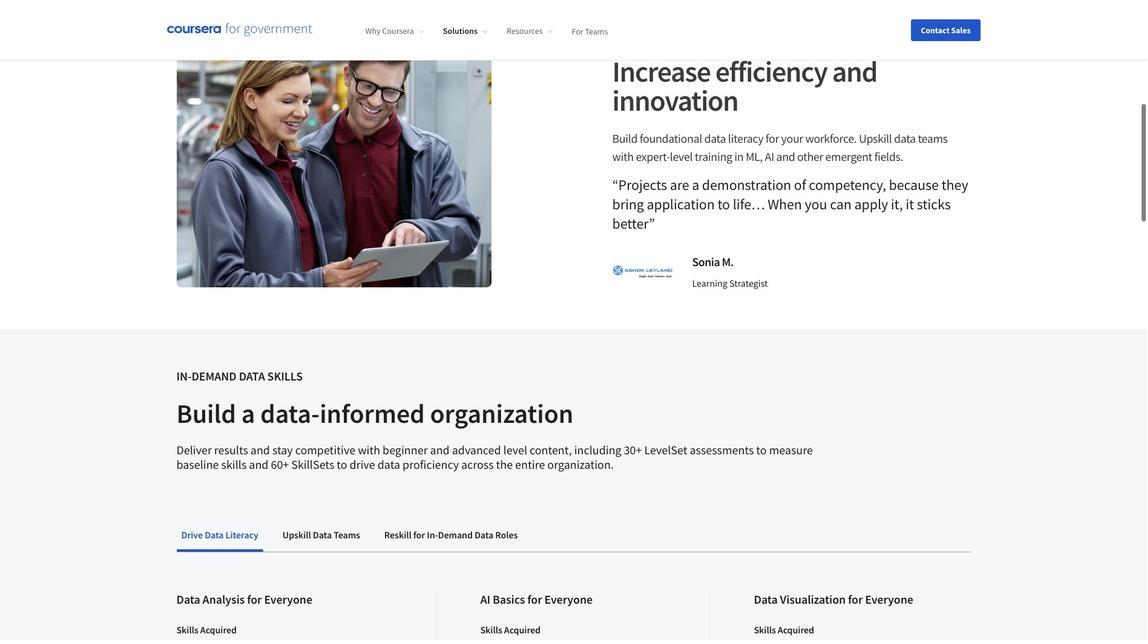 Task type: describe. For each thing, give the bounding box(es) containing it.
build a data-informed organization
[[176, 397, 574, 430]]

skills
[[221, 457, 247, 472]]

basics
[[493, 592, 525, 607]]

it,
[[891, 195, 903, 214]]

a inside projects are a demonstration of competency, because they bring application to life… when you can apply it, it sticks better
[[692, 176, 699, 194]]

emergent
[[826, 149, 872, 164]]

drive
[[181, 529, 203, 541]]

skills for data analysis for everyone
[[176, 624, 198, 636]]

learning
[[692, 277, 728, 289]]

drive data literacy
[[181, 529, 258, 541]]

and inside increase efficiency and innovation
[[832, 53, 877, 90]]

competency,
[[809, 176, 886, 194]]

upskill data teams button
[[278, 521, 365, 550]]

drive data literacy tab panel
[[176, 553, 971, 641]]

literacy
[[728, 131, 764, 146]]

for inside build foundational data literacy for your workforce. upskill data teams with expert-level training in ml, ai and other emergent fields.
[[766, 131, 779, 146]]

beginner
[[383, 443, 428, 458]]

training
[[695, 149, 732, 164]]

60+
[[271, 457, 289, 472]]

advanced
[[452, 443, 501, 458]]

your
[[781, 131, 803, 146]]

organization.
[[548, 457, 614, 472]]

m.
[[722, 254, 734, 269]]

in
[[735, 149, 744, 164]]

because
[[889, 176, 939, 194]]

apply
[[855, 195, 888, 214]]

solutions
[[443, 26, 478, 36]]

demand
[[192, 369, 237, 384]]

build for build foundational data literacy for your workforce. upskill data teams with expert-level training in ml, ai and other emergent fields.
[[612, 131, 638, 146]]

contact sales
[[921, 25, 971, 35]]

skills acquired for basics
[[480, 624, 541, 636]]

including
[[574, 443, 622, 458]]

life…
[[733, 195, 765, 214]]

upskill inside button
[[283, 529, 311, 541]]

other
[[797, 149, 823, 164]]

everyone for data analysis for everyone
[[264, 592, 312, 607]]

ashok leyland logo image
[[612, 265, 673, 279]]

demonstration
[[702, 176, 791, 194]]

foundational
[[640, 131, 702, 146]]

baseline
[[176, 457, 219, 472]]

drive data literacy button
[[176, 521, 263, 550]]

0 vertical spatial in-
[[176, 369, 192, 384]]

workforce.
[[806, 131, 857, 146]]

deliver results and stay competitive with beginner and advanced level content, including 30+ levelset assessments to measure baseline skills and 60+ skillsets to drive data proficiency across the entire organization.
[[176, 443, 813, 472]]

visualization
[[780, 592, 846, 607]]

strategist
[[730, 277, 768, 289]]

reskill
[[384, 529, 412, 541]]

proficiency
[[403, 457, 459, 472]]

increase
[[612, 53, 711, 90]]

upskill data teams
[[283, 529, 360, 541]]

measure
[[769, 443, 813, 458]]

when
[[768, 195, 802, 214]]

for for data analysis for everyone
[[247, 592, 262, 607]]

teams
[[918, 131, 948, 146]]

sales
[[951, 25, 971, 35]]

ml,
[[746, 149, 763, 164]]

ai basics for everyone
[[480, 592, 593, 607]]

content,
[[530, 443, 572, 458]]

stay
[[272, 443, 293, 458]]

content tabs tab list
[[176, 521, 971, 552]]

data inside deliver results and stay competitive with beginner and advanced level content, including 30+ levelset assessments to measure baseline skills and 60+ skillsets to drive data proficiency across the entire organization.
[[378, 457, 400, 472]]

resources link
[[507, 26, 553, 36]]

application
[[647, 195, 715, 214]]

level inside deliver results and stay competitive with beginner and advanced level content, including 30+ levelset assessments to measure baseline skills and 60+ skillsets to drive data proficiency across the entire organization.
[[504, 443, 527, 458]]

innovation
[[612, 82, 738, 119]]

data analysis for everyone
[[176, 592, 312, 607]]

can
[[830, 195, 852, 214]]

across
[[461, 457, 494, 472]]

acquired for basics
[[504, 624, 541, 636]]

are
[[670, 176, 689, 194]]

drive
[[350, 457, 375, 472]]

of
[[794, 176, 806, 194]]

projects
[[619, 176, 667, 194]]

analysis
[[203, 592, 245, 607]]

build for build a data-informed organization
[[176, 397, 236, 430]]

skills for data visualization for everyone
[[754, 624, 776, 636]]

1 horizontal spatial data
[[704, 131, 726, 146]]

0 horizontal spatial to
[[337, 457, 347, 472]]

resources
[[507, 26, 543, 36]]

entire
[[515, 457, 545, 472]]

they
[[942, 176, 968, 194]]

learning strategist
[[692, 277, 768, 289]]

solutions link
[[443, 26, 487, 36]]

demand
[[438, 529, 473, 541]]

data visualization for everyone
[[754, 592, 914, 607]]

2 horizontal spatial to
[[756, 443, 767, 458]]

everyone for ai basics for everyone
[[545, 592, 593, 607]]

fields.
[[875, 149, 903, 164]]



Task type: vqa. For each thing, say whether or not it's contained in the screenshot.
ml,
yes



Task type: locate. For each thing, give the bounding box(es) containing it.
a right are
[[692, 176, 699, 194]]

and inside build foundational data literacy for your workforce. upskill data teams with expert-level training in ml, ai and other emergent fields.
[[777, 149, 795, 164]]

0 vertical spatial build
[[612, 131, 638, 146]]

with inside build foundational data literacy for your workforce. upskill data teams with expert-level training in ml, ai and other emergent fields.
[[612, 149, 634, 164]]

to left life…
[[718, 195, 730, 214]]

for left your at the top of the page
[[766, 131, 779, 146]]

everyone
[[264, 592, 312, 607], [545, 592, 593, 607], [865, 592, 914, 607]]

1 vertical spatial teams
[[334, 529, 360, 541]]

skills acquired for analysis
[[176, 624, 237, 636]]

with inside deliver results and stay competitive with beginner and advanced level content, including 30+ levelset assessments to measure baseline skills and 60+ skillsets to drive data proficiency across the entire organization.
[[358, 443, 380, 458]]

for right analysis on the bottom left of page
[[247, 592, 262, 607]]

1 vertical spatial upskill
[[283, 529, 311, 541]]

2 skills acquired from the left
[[480, 624, 541, 636]]

in-
[[176, 369, 192, 384], [427, 529, 438, 541]]

1 vertical spatial ai
[[480, 592, 491, 607]]

1 acquired from the left
[[200, 624, 237, 636]]

0 vertical spatial with
[[612, 149, 634, 164]]

ai inside "drive data literacy" tab panel
[[480, 592, 491, 607]]

1 horizontal spatial teams
[[585, 26, 608, 36]]

upskill inside build foundational data literacy for your workforce. upskill data teams with expert-level training in ml, ai and other emergent fields.
[[859, 131, 892, 146]]

30+
[[624, 443, 642, 458]]

and
[[832, 53, 877, 90], [777, 149, 795, 164], [251, 443, 270, 458], [430, 443, 450, 458], [249, 457, 269, 472]]

roles
[[495, 529, 518, 541]]

assessments
[[690, 443, 754, 458]]

1 horizontal spatial a
[[692, 176, 699, 194]]

why coursera
[[365, 26, 414, 36]]

1 horizontal spatial skills acquired
[[480, 624, 541, 636]]

1 horizontal spatial level
[[670, 149, 693, 164]]

level down foundational at the right of the page
[[670, 149, 693, 164]]

1 everyone from the left
[[264, 592, 312, 607]]

ai left "basics"
[[480, 592, 491, 607]]

for teams
[[572, 26, 608, 36]]

1 horizontal spatial upskill
[[859, 131, 892, 146]]

acquired
[[200, 624, 237, 636], [504, 624, 541, 636], [778, 624, 814, 636]]

for
[[766, 131, 779, 146], [413, 529, 425, 541], [247, 592, 262, 607], [528, 592, 542, 607], [848, 592, 863, 607]]

0 horizontal spatial ai
[[480, 592, 491, 607]]

you
[[805, 195, 827, 214]]

skills acquired down visualization
[[754, 624, 814, 636]]

0 horizontal spatial build
[[176, 397, 236, 430]]

1 horizontal spatial in-
[[427, 529, 438, 541]]

upskill up fields.
[[859, 131, 892, 146]]

upskill right the literacy
[[283, 529, 311, 541]]

1 horizontal spatial ai
[[765, 149, 774, 164]]

3 everyone from the left
[[865, 592, 914, 607]]

to
[[718, 195, 730, 214], [756, 443, 767, 458], [337, 457, 347, 472]]

0 horizontal spatial upskill
[[283, 529, 311, 541]]

build foundational data literacy for your workforce. upskill data teams with expert-level training in ml, ai and other emergent fields.
[[612, 131, 948, 164]]

bring
[[612, 195, 644, 214]]

why
[[365, 26, 381, 36]]

level inside build foundational data literacy for your workforce. upskill data teams with expert-level training in ml, ai and other emergent fields.
[[670, 149, 693, 164]]

acquired down visualization
[[778, 624, 814, 636]]

to left measure
[[756, 443, 767, 458]]

better
[[612, 214, 649, 233]]

skills for ai basics for everyone
[[480, 624, 502, 636]]

competitive
[[295, 443, 356, 458]]

0 horizontal spatial with
[[358, 443, 380, 458]]

1 horizontal spatial with
[[612, 149, 634, 164]]

projects are a demonstration of competency, because they bring application to life… when you can apply it, it sticks better
[[612, 176, 968, 233]]

for
[[572, 26, 583, 36]]

teams inside button
[[334, 529, 360, 541]]

for for ai basics for everyone
[[528, 592, 542, 607]]

1 horizontal spatial everyone
[[545, 592, 593, 607]]

2 horizontal spatial everyone
[[865, 592, 914, 607]]

contact
[[921, 25, 950, 35]]

acquired down analysis on the bottom left of page
[[200, 624, 237, 636]]

efficiency
[[715, 53, 827, 90]]

0 horizontal spatial data
[[378, 457, 400, 472]]

literacy
[[226, 529, 258, 541]]

for right "basics"
[[528, 592, 542, 607]]

1 vertical spatial level
[[504, 443, 527, 458]]

levelset
[[645, 443, 687, 458]]

reskill for in-demand data roles button
[[380, 521, 523, 550]]

build up expert-
[[612, 131, 638, 146]]

data
[[239, 369, 265, 384], [205, 529, 224, 541], [313, 529, 332, 541], [475, 529, 494, 541], [176, 592, 200, 607], [754, 592, 778, 607]]

1 vertical spatial with
[[358, 443, 380, 458]]

build
[[612, 131, 638, 146], [176, 397, 236, 430]]

ai right ml,
[[765, 149, 774, 164]]

skills acquired
[[176, 624, 237, 636], [480, 624, 541, 636], [754, 624, 814, 636]]

acquired down "basics"
[[504, 624, 541, 636]]

for right visualization
[[848, 592, 863, 607]]

informed
[[320, 397, 425, 430]]

teams right the for
[[585, 26, 608, 36]]

why data image
[[176, 24, 491, 288]]

acquired for analysis
[[200, 624, 237, 636]]

for for data visualization for everyone
[[848, 592, 863, 607]]

1 skills acquired from the left
[[176, 624, 237, 636]]

to left 'drive'
[[337, 457, 347, 472]]

level left content,
[[504, 443, 527, 458]]

3 acquired from the left
[[778, 624, 814, 636]]

data up fields.
[[894, 131, 916, 146]]

for inside button
[[413, 529, 425, 541]]

data right 'drive'
[[378, 457, 400, 472]]

0 horizontal spatial teams
[[334, 529, 360, 541]]

teams left reskill
[[334, 529, 360, 541]]

why coursera link
[[365, 26, 424, 36]]

sonia m.
[[692, 254, 734, 269]]

2 everyone from the left
[[545, 592, 593, 607]]

skills acquired for visualization
[[754, 624, 814, 636]]

0 vertical spatial a
[[692, 176, 699, 194]]

ai inside build foundational data literacy for your workforce. upskill data teams with expert-level training in ml, ai and other emergent fields.
[[765, 149, 774, 164]]

to inside projects are a demonstration of competency, because they bring application to life… when you can apply it, it sticks better
[[718, 195, 730, 214]]

data-
[[260, 397, 320, 430]]

0 vertical spatial level
[[670, 149, 693, 164]]

1 horizontal spatial to
[[718, 195, 730, 214]]

it
[[906, 195, 914, 214]]

1 horizontal spatial acquired
[[504, 624, 541, 636]]

with left beginner
[[358, 443, 380, 458]]

2 horizontal spatial skills acquired
[[754, 624, 814, 636]]

increase efficiency and innovation
[[612, 53, 877, 119]]

in- inside button
[[427, 529, 438, 541]]

0 vertical spatial upskill
[[859, 131, 892, 146]]

0 horizontal spatial in-
[[176, 369, 192, 384]]

3 skills acquired from the left
[[754, 624, 814, 636]]

sticks
[[917, 195, 951, 214]]

everyone for data visualization for everyone
[[865, 592, 914, 607]]

1 horizontal spatial build
[[612, 131, 638, 146]]

deliver
[[176, 443, 212, 458]]

2 horizontal spatial data
[[894, 131, 916, 146]]

skills
[[267, 369, 303, 384], [176, 624, 198, 636], [480, 624, 502, 636], [754, 624, 776, 636]]

0 horizontal spatial level
[[504, 443, 527, 458]]

2 acquired from the left
[[504, 624, 541, 636]]

contact sales button
[[911, 19, 981, 41]]

sonia
[[692, 254, 720, 269]]

coursera
[[382, 26, 414, 36]]

1 vertical spatial a
[[241, 397, 255, 430]]

with left expert-
[[612, 149, 634, 164]]

0 horizontal spatial acquired
[[200, 624, 237, 636]]

0 vertical spatial teams
[[585, 26, 608, 36]]

in-demand data skills
[[176, 369, 303, 384]]

a
[[692, 176, 699, 194], [241, 397, 255, 430]]

the
[[496, 457, 513, 472]]

a down the in-demand data skills
[[241, 397, 255, 430]]

skills acquired down "basics"
[[480, 624, 541, 636]]

0 horizontal spatial a
[[241, 397, 255, 430]]

reskill for in-demand data roles
[[384, 529, 518, 541]]

2 horizontal spatial acquired
[[778, 624, 814, 636]]

1 vertical spatial in-
[[427, 529, 438, 541]]

build inside build foundational data literacy for your workforce. upskill data teams with expert-level training in ml, ai and other emergent fields.
[[612, 131, 638, 146]]

skills acquired down analysis on the bottom left of page
[[176, 624, 237, 636]]

skillsets
[[291, 457, 334, 472]]

0 horizontal spatial skills acquired
[[176, 624, 237, 636]]

build up deliver
[[176, 397, 236, 430]]

results
[[214, 443, 248, 458]]

0 horizontal spatial everyone
[[264, 592, 312, 607]]

1 vertical spatial build
[[176, 397, 236, 430]]

0 vertical spatial ai
[[765, 149, 774, 164]]

coursera for government image
[[167, 23, 312, 37]]

data up training
[[704, 131, 726, 146]]

with
[[612, 149, 634, 164], [358, 443, 380, 458]]

for teams link
[[572, 26, 608, 36]]

for right reskill
[[413, 529, 425, 541]]

acquired for visualization
[[778, 624, 814, 636]]



